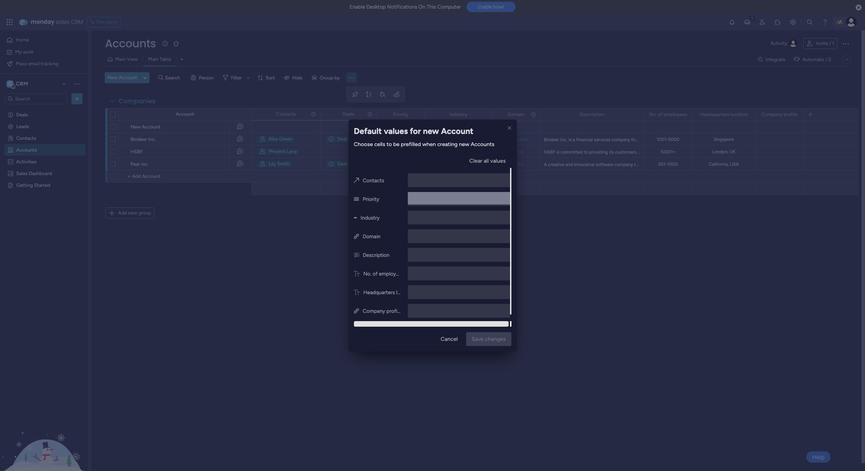Task type: locate. For each thing, give the bounding box(es) containing it.
svg image inside lily smith "element"
[[259, 161, 266, 168]]

1 vertical spatial description
[[363, 252, 390, 258]]

0 horizontal spatial with
[[638, 150, 646, 155]]

column information image
[[311, 111, 316, 117], [367, 111, 373, 117]]

that left builds
[[634, 162, 643, 167]]

column information image for deals
[[367, 111, 373, 117]]

deal for deal 2
[[338, 161, 347, 167]]

0 vertical spatial new account
[[107, 75, 137, 80]]

0 horizontal spatial no.
[[363, 271, 372, 277]]

businesses.
[[790, 137, 813, 142]]

banking
[[691, 137, 707, 142]]

in-
[[839, 150, 844, 155]]

contacts down 'leads'
[[16, 135, 36, 141]]

1 image
[[749, 14, 756, 22]]

see plans button
[[87, 17, 120, 27]]

0 horizontal spatial svg image
[[259, 161, 266, 168]]

0 horizontal spatial contacts
[[16, 135, 36, 141]]

getting started
[[16, 182, 50, 188]]

california, usa
[[709, 162, 739, 167]]

0 vertical spatial domain
[[508, 111, 525, 117]]

a left wide
[[659, 137, 661, 142]]

workspace image
[[7, 80, 13, 88]]

main for main view
[[115, 56, 126, 62]]

inc. for bindeer inc. is a financial services company that provides a wide range of banking and investing services to individuals and businesses.
[[561, 137, 568, 142]]

0 horizontal spatial crm
[[16, 80, 28, 87]]

v2 long text column image
[[354, 252, 359, 258]]

headquarters up singapore
[[700, 111, 730, 117]]

customers
[[615, 150, 637, 155]]

Priority field
[[391, 111, 410, 118]]

with right usa
[[741, 162, 749, 167]]

values right all
[[490, 158, 506, 164]]

svg image inside alex green element
[[259, 136, 266, 143]]

0 vertical spatial priority
[[393, 111, 409, 117]]

headquarters inside field
[[700, 111, 730, 117]]

autopilot image
[[794, 55, 800, 63]]

/ right automate
[[826, 56, 828, 62]]

that
[[632, 137, 640, 142], [634, 162, 643, 167]]

0 vertical spatial crm
[[71, 18, 83, 26]]

help image
[[822, 19, 829, 26]]

deal down deal 1 element
[[338, 161, 347, 167]]

contacts inside field
[[276, 111, 296, 117]]

0 vertical spatial employees
[[664, 111, 687, 117]]

priority right v2 status image
[[363, 196, 379, 202]]

group
[[320, 75, 333, 81]]

1 horizontal spatial services
[[736, 137, 752, 142]]

hsbf is committed to providing its customers with the best possible experience, and offers a variety of ways to bank, including online, mobile, and in-branch.
[[544, 150, 859, 155]]

plans
[[106, 19, 117, 25]]

1 horizontal spatial column information image
[[367, 111, 373, 117]]

1 horizontal spatial enable
[[478, 4, 492, 10]]

range
[[673, 137, 685, 142]]

new account down "main view" 'button'
[[107, 75, 137, 80]]

0 vertical spatial /
[[830, 40, 831, 46]]

1 vertical spatial no.
[[363, 271, 372, 277]]

svg image inside phoenix levy element
[[259, 148, 266, 155]]

crm right the sales
[[71, 18, 83, 26]]

connect
[[706, 162, 723, 167]]

financial
[[442, 137, 458, 142]]

svg image for alex green
[[259, 136, 266, 143]]

no. right dapulse text column icon
[[363, 271, 372, 277]]

0 horizontal spatial hsbf
[[131, 149, 143, 155]]

no. of employees up 1001-5000 at the right top of page
[[649, 111, 687, 117]]

1 vertical spatial domain
[[363, 234, 381, 240]]

headquarters
[[700, 111, 730, 117], [363, 290, 395, 296]]

0 vertical spatial v2 link column image
[[354, 234, 359, 240]]

deal
[[338, 136, 347, 142], [338, 161, 347, 167]]

column information image right contacts field
[[311, 111, 316, 117]]

1 horizontal spatial headquarters location
[[700, 111, 748, 117]]

new inside button
[[107, 75, 118, 80]]

with left the
[[638, 150, 646, 155]]

1 horizontal spatial with
[[741, 162, 749, 167]]

and right banking
[[708, 137, 716, 142]]

crm
[[71, 18, 83, 26], [16, 80, 28, 87]]

1 main from the left
[[115, 56, 126, 62]]

column information image for contacts
[[311, 111, 316, 117]]

bindeer
[[131, 136, 147, 142], [544, 137, 559, 142]]

501-1000
[[658, 162, 678, 167]]

no. up provides at the right
[[649, 111, 657, 117]]

new down "main view" 'button'
[[107, 75, 118, 80]]

/ right invite
[[830, 40, 831, 46]]

no.
[[649, 111, 657, 117], [363, 271, 372, 277]]

main left table
[[148, 56, 159, 62]]

of right range
[[686, 137, 690, 142]]

1 horizontal spatial inc.
[[561, 137, 568, 142]]

home
[[16, 37, 29, 43]]

column information image up the default
[[367, 111, 373, 117]]

industry inside field
[[450, 111, 468, 117]]

0 horizontal spatial company profile
[[363, 308, 402, 314]]

0 horizontal spatial /
[[826, 56, 828, 62]]

activities
[[16, 159, 37, 164]]

v2 dropdown column image
[[354, 215, 357, 221]]

deal left choose
[[338, 136, 347, 142]]

hsbf up a
[[544, 150, 555, 155]]

accounts
[[105, 36, 156, 51], [471, 141, 495, 148], [16, 147, 37, 153]]

dashboard
[[29, 170, 52, 176]]

0 vertical spatial company profile
[[762, 111, 798, 117]]

contacts right v2 board relation small "icon"
[[363, 178, 384, 184]]

company
[[762, 111, 783, 117], [363, 308, 385, 314]]

a left the financial
[[573, 137, 575, 142]]

Description field
[[578, 111, 606, 118]]

2 horizontal spatial contacts
[[363, 178, 384, 184]]

option
[[0, 108, 88, 110]]

sort
[[266, 75, 275, 81]]

0 horizontal spatial industry
[[361, 215, 380, 221]]

to
[[754, 137, 758, 142], [387, 141, 392, 148], [584, 150, 588, 155], [764, 150, 768, 155], [676, 162, 680, 167]]

2 services from the left
[[736, 137, 752, 142]]

1 horizontal spatial company profile
[[762, 111, 798, 117]]

/ inside button
[[830, 40, 831, 46]]

1 vertical spatial 2
[[348, 161, 351, 167]]

2 deal from the top
[[338, 161, 347, 167]]

Search in workspace field
[[15, 95, 58, 103]]

0 horizontal spatial values
[[384, 126, 408, 136]]

1 vertical spatial priority
[[363, 196, 379, 202]]

to down the financial
[[584, 150, 588, 155]]

svg image left deal 2
[[328, 161, 335, 168]]

1 horizontal spatial /
[[830, 40, 831, 46]]

svg image inside deal 1 element
[[328, 136, 335, 143]]

0 horizontal spatial bindeer
[[131, 136, 147, 142]]

investing
[[717, 137, 735, 142]]

2 v2 link column image from the top
[[354, 308, 359, 314]]

a creative and innovative software company that builds solutions to help people connect virtually with each other.
[[544, 162, 773, 167]]

and down committed
[[566, 162, 573, 167]]

main view
[[115, 56, 138, 62]]

main inside button
[[148, 56, 159, 62]]

lottie animation image
[[0, 401, 88, 471]]

accounts up investments
[[471, 141, 495, 148]]

2 down deal 1
[[348, 161, 351, 167]]

choose
[[354, 141, 373, 148]]

activity button
[[768, 38, 801, 49]]

2 column information image from the left
[[367, 111, 373, 117]]

industry up financial services
[[450, 111, 468, 117]]

5000
[[668, 137, 680, 142]]

accounts up view
[[105, 36, 156, 51]]

experience,
[[683, 150, 706, 155]]

lottie animation element
[[0, 401, 88, 471]]

svg image left phoenix
[[259, 148, 266, 155]]

1 horizontal spatial 1
[[833, 40, 835, 46]]

1 vertical spatial deal
[[338, 161, 347, 167]]

0 vertical spatial company
[[762, 111, 783, 117]]

1 vertical spatial no. of employees
[[363, 271, 404, 277]]

2 horizontal spatial accounts
[[471, 141, 495, 148]]

v2 link column image for domain
[[354, 234, 359, 240]]

0 vertical spatial no. of employees
[[649, 111, 687, 117]]

group by button
[[309, 72, 344, 83]]

contacts up green
[[276, 111, 296, 117]]

deals up 'leads'
[[16, 112, 28, 117]]

2 vertical spatial new
[[128, 210, 137, 216]]

company inside field
[[762, 111, 783, 117]]

list box containing deals
[[0, 107, 88, 284]]

employees
[[664, 111, 687, 117], [379, 271, 404, 277]]

my
[[15, 49, 22, 55]]

financial services
[[442, 137, 475, 142]]

description right v2 long text column icon
[[363, 252, 390, 258]]

enable
[[350, 4, 365, 10], [478, 4, 492, 10]]

1 horizontal spatial values
[[490, 158, 506, 164]]

1 vertical spatial v2 link column image
[[354, 308, 359, 314]]

1 horizontal spatial svg image
[[328, 161, 335, 168]]

0 horizontal spatial services
[[594, 137, 611, 142]]

and
[[708, 137, 716, 142], [781, 137, 789, 142], [451, 149, 458, 154], [707, 150, 715, 155], [830, 150, 837, 155], [566, 162, 573, 167]]

new up when
[[423, 126, 439, 136]]

phoenix levy element
[[256, 148, 300, 156]]

0 vertical spatial no.
[[649, 111, 657, 117]]

0 horizontal spatial column information image
[[311, 111, 316, 117]]

be
[[393, 141, 400, 148]]

a
[[544, 162, 547, 167]]

list box
[[0, 107, 88, 284]]

1 horizontal spatial domain
[[508, 111, 525, 117]]

notifications image
[[729, 19, 736, 26]]

inbox image
[[744, 19, 751, 26]]

that left provides at the right
[[632, 137, 640, 142]]

when
[[423, 141, 436, 148]]

1 horizontal spatial description
[[580, 111, 605, 117]]

v2 link column image up v2 long text column icon
[[354, 234, 359, 240]]

add new group
[[118, 210, 151, 216]]

0 vertical spatial description
[[580, 111, 605, 117]]

svg image left lily
[[259, 161, 266, 168]]

0 vertical spatial deal
[[338, 136, 347, 142]]

is
[[569, 137, 572, 142], [557, 150, 560, 155]]

svg image left deal 1
[[328, 136, 335, 143]]

services up variety
[[736, 137, 752, 142]]

headquarters location up singapore
[[700, 111, 748, 117]]

0 horizontal spatial priority
[[363, 196, 379, 202]]

0 horizontal spatial 1
[[348, 136, 350, 142]]

deals inside list box
[[16, 112, 28, 117]]

2
[[829, 56, 832, 62], [348, 161, 351, 167]]

cancel button
[[435, 332, 463, 346]]

1 vertical spatial headquarters location
[[363, 290, 415, 296]]

no. of employees right dapulse text column icon
[[363, 271, 404, 277]]

mass
[[16, 61, 27, 67]]

1001-5000
[[657, 137, 680, 142]]

1000
[[668, 162, 678, 167]]

1 horizontal spatial accounts
[[105, 36, 156, 51]]

1 svg image from the left
[[259, 161, 266, 168]]

0 horizontal spatial profile
[[387, 308, 402, 314]]

svg image left alex
[[259, 136, 266, 143]]

priority up default values for new account
[[393, 111, 409, 117]]

industry
[[450, 111, 468, 117], [361, 215, 380, 221]]

virtually
[[724, 162, 739, 167]]

view
[[127, 56, 138, 62]]

0 vertical spatial 1
[[833, 40, 835, 46]]

deal 1 element
[[325, 135, 353, 143]]

1 horizontal spatial industry
[[450, 111, 468, 117]]

1 vertical spatial profile
[[387, 308, 402, 314]]

10001+
[[661, 149, 676, 154]]

Accounts field
[[103, 36, 158, 51]]

1 horizontal spatial priority
[[393, 111, 409, 117]]

Deals field
[[341, 110, 356, 118]]

dapulse integrations image
[[758, 57, 763, 62]]

1 services from the left
[[594, 137, 611, 142]]

inc
[[141, 161, 148, 167]]

services up providing
[[594, 137, 611, 142]]

deal 2 element
[[325, 160, 354, 168]]

no. of employees
[[649, 111, 687, 117], [363, 271, 404, 277]]

2 svg image from the left
[[328, 161, 335, 168]]

1 column information image from the left
[[311, 111, 316, 117]]

0 horizontal spatial company
[[363, 308, 385, 314]]

builds
[[644, 162, 656, 167]]

company down customers
[[615, 162, 633, 167]]

0 horizontal spatial accounts
[[16, 147, 37, 153]]

main left view
[[115, 56, 126, 62]]

enable for enable now!
[[478, 4, 492, 10]]

lending and investments
[[435, 149, 482, 154]]

0 vertical spatial location
[[731, 111, 748, 117]]

v2 link column image down dapulse text column image
[[354, 308, 359, 314]]

1 horizontal spatial hsbf
[[544, 150, 555, 155]]

/
[[830, 40, 831, 46], [826, 56, 828, 62]]

getting
[[16, 182, 33, 188]]

v2 link column image for company profile
[[354, 308, 359, 314]]

0 vertical spatial new
[[107, 75, 118, 80]]

1 deal from the top
[[338, 136, 347, 142]]

1 vertical spatial with
[[741, 162, 749, 167]]

svg image
[[259, 136, 266, 143], [328, 136, 335, 143], [259, 148, 266, 155]]

a right offers
[[729, 150, 731, 155]]

0 horizontal spatial enable
[[350, 4, 365, 10]]

profile inside 'company profile' field
[[784, 111, 798, 117]]

1 right invite
[[833, 40, 835, 46]]

industry right v2 dropdown column icon
[[361, 215, 380, 221]]

select product image
[[6, 19, 13, 26]]

accounts up 'activities'
[[16, 147, 37, 153]]

1 vertical spatial is
[[557, 150, 560, 155]]

crm right "workspace" image
[[16, 80, 28, 87]]

is up creative
[[557, 150, 560, 155]]

svg image for lily
[[259, 161, 266, 168]]

variety
[[732, 150, 746, 155]]

0 horizontal spatial 2
[[348, 161, 351, 167]]

1 v2 link column image from the top
[[354, 234, 359, 240]]

the
[[648, 150, 654, 155]]

0 horizontal spatial a
[[573, 137, 575, 142]]

new account
[[107, 75, 137, 80], [131, 124, 160, 130]]

2 horizontal spatial new
[[459, 141, 470, 148]]

hide
[[292, 75, 303, 81]]

new account up bindeer inc.
[[131, 124, 160, 130]]

1 horizontal spatial bindeer
[[544, 137, 559, 142]]

enable left desktop
[[350, 4, 365, 10]]

of up 1001-
[[658, 111, 663, 117]]

best
[[655, 150, 664, 155]]

1 horizontal spatial location
[[731, 111, 748, 117]]

new up bindeer inc.
[[131, 124, 141, 130]]

bindeer up creative
[[544, 137, 559, 142]]

company profile inside field
[[762, 111, 798, 117]]

1 horizontal spatial main
[[148, 56, 159, 62]]

company up customers
[[612, 137, 630, 142]]

new
[[107, 75, 118, 80], [131, 124, 141, 130]]

new up lending and investments
[[459, 141, 470, 148]]

to left the help
[[676, 162, 680, 167]]

automate / 2
[[803, 56, 832, 62]]

1 vertical spatial industry
[[361, 215, 380, 221]]

deals up deal 1
[[343, 111, 354, 117]]

default
[[354, 126, 382, 136]]

bindeer up pear inc
[[131, 136, 147, 142]]

v2 link column image
[[354, 234, 359, 240], [354, 308, 359, 314]]

headquarters location right dapulse text column image
[[363, 290, 415, 296]]

headquarters right dapulse text column image
[[363, 290, 395, 296]]

1 left choose
[[348, 136, 350, 142]]

services
[[594, 137, 611, 142], [736, 137, 752, 142]]

0 horizontal spatial employees
[[379, 271, 404, 277]]

is up committed
[[569, 137, 572, 142]]

description up the financial
[[580, 111, 605, 117]]

menu image
[[348, 74, 355, 81]]

0 horizontal spatial domain
[[363, 234, 381, 240]]

1 horizontal spatial 2
[[829, 56, 832, 62]]

0 vertical spatial industry
[[450, 111, 468, 117]]

pear.inc
[[508, 162, 524, 167]]

1 horizontal spatial no. of employees
[[649, 111, 687, 117]]

work
[[23, 49, 34, 55]]

Industry field
[[448, 111, 469, 118]]

main view button
[[105, 54, 143, 65]]

and left offers
[[707, 150, 715, 155]]

1 vertical spatial contacts
[[16, 135, 36, 141]]

1 vertical spatial crm
[[16, 80, 28, 87]]

new right "add"
[[128, 210, 137, 216]]

enable left now! on the right top of page
[[478, 4, 492, 10]]

values up be
[[384, 126, 408, 136]]

svg image inside 'deal 2' element
[[328, 161, 335, 168]]

2 main from the left
[[148, 56, 159, 62]]

2 right automate
[[829, 56, 832, 62]]

christina overa image
[[846, 17, 857, 28]]

enable now!
[[478, 4, 504, 10]]

monday
[[31, 18, 54, 26]]

main inside 'button'
[[115, 56, 126, 62]]

domain
[[508, 111, 525, 117], [363, 234, 381, 240]]

apps image
[[775, 19, 781, 26]]

all
[[484, 158, 489, 164]]

svg image
[[259, 161, 266, 168], [328, 161, 335, 168]]

0 vertical spatial new
[[423, 126, 439, 136]]

hsbf up pear in the left of the page
[[131, 149, 143, 155]]

enable inside button
[[478, 4, 492, 10]]

no. inside field
[[649, 111, 657, 117]]



Task type: vqa. For each thing, say whether or not it's contained in the screenshot.
r
no



Task type: describe. For each thing, give the bounding box(es) containing it.
monday sales crm
[[31, 18, 83, 26]]

mass email tracking
[[16, 61, 58, 67]]

bindeer.com
[[504, 137, 529, 142]]

priority inside field
[[393, 111, 409, 117]]

my work
[[15, 49, 34, 55]]

alex
[[269, 136, 278, 142]]

of inside field
[[658, 111, 663, 117]]

1 inside button
[[833, 40, 835, 46]]

uk
[[730, 149, 736, 154]]

dapulse text column image
[[354, 290, 360, 296]]

for
[[410, 126, 421, 136]]

No. of employees field
[[648, 111, 689, 118]]

svg image for deal
[[328, 161, 335, 168]]

Company profile field
[[760, 111, 800, 118]]

branch.
[[844, 150, 859, 155]]

investments
[[459, 149, 482, 154]]

and up including
[[781, 137, 789, 142]]

now!
[[493, 4, 504, 10]]

1 vertical spatial company
[[363, 308, 385, 314]]

501-
[[658, 162, 668, 167]]

Contacts field
[[274, 110, 298, 118]]

group
[[139, 210, 151, 216]]

new account button
[[105, 72, 140, 83]]

dapulse close image
[[856, 4, 862, 11]]

Companies field
[[117, 97, 157, 106]]

1 vertical spatial company profile
[[363, 308, 402, 314]]

new account inside button
[[107, 75, 137, 80]]

v2 board relation small image
[[354, 178, 359, 184]]

hsbf.co link
[[508, 149, 525, 154]]

hsbf for hsbf
[[131, 149, 143, 155]]

1 horizontal spatial is
[[569, 137, 572, 142]]

2 vertical spatial contacts
[[363, 178, 384, 184]]

arrow down image
[[244, 74, 253, 82]]

svg image for deal 1
[[328, 136, 335, 143]]

mobile,
[[814, 150, 829, 155]]

filter
[[231, 75, 242, 81]]

bindeer inc.
[[131, 136, 156, 142]]

leads
[[16, 123, 29, 129]]

pear
[[131, 161, 140, 167]]

headquarters location inside field
[[700, 111, 748, 117]]

cells
[[374, 141, 385, 148]]

see
[[96, 19, 105, 25]]

angle down image
[[143, 75, 147, 80]]

bindeer for bindeer inc. is a financial services company that provides a wide range of banking and investing services to individuals and businesses.
[[544, 137, 559, 142]]

other.
[[761, 162, 773, 167]]

employees inside field
[[664, 111, 687, 117]]

notifications
[[387, 4, 417, 10]]

california,
[[709, 162, 729, 167]]

0 vertical spatial 2
[[829, 56, 832, 62]]

to left be
[[387, 141, 392, 148]]

prefilled
[[401, 141, 421, 148]]

2 horizontal spatial a
[[729, 150, 731, 155]]

of left "ways"
[[747, 150, 751, 155]]

1 vertical spatial 1
[[348, 136, 350, 142]]

software
[[596, 162, 614, 167]]

green
[[279, 136, 293, 142]]

innovative
[[574, 162, 595, 167]]

sales dashboard
[[16, 170, 52, 176]]

clear all values
[[470, 158, 506, 164]]

email
[[28, 61, 40, 67]]

Search field
[[163, 73, 184, 83]]

2 inside 'deal 2' element
[[348, 161, 351, 167]]

1 vertical spatial new account
[[131, 124, 160, 130]]

0 horizontal spatial description
[[363, 252, 390, 258]]

inc. for bindeer inc.
[[148, 136, 156, 142]]

hsbf for hsbf is committed to providing its customers with the best possible experience, and offers a variety of ways to bank, including online, mobile, and in-branch.
[[544, 150, 555, 155]]

add to favorites image
[[173, 40, 180, 47]]

high
[[396, 149, 406, 154]]

sales
[[16, 170, 28, 176]]

desktop
[[367, 4, 386, 10]]

wide
[[663, 137, 672, 142]]

1 horizontal spatial a
[[659, 137, 661, 142]]

1 vertical spatial new
[[459, 141, 470, 148]]

0 horizontal spatial headquarters
[[363, 290, 395, 296]]

dapulse x slim image
[[508, 125, 511, 131]]

person button
[[188, 72, 218, 83]]

0 vertical spatial with
[[638, 150, 646, 155]]

enable for enable desktop notifications on this computer
[[350, 4, 365, 10]]

software
[[450, 162, 467, 167]]

/ for 2
[[826, 56, 828, 62]]

/ for 1
[[830, 40, 831, 46]]

location inside headquarters location field
[[731, 111, 748, 117]]

dapulse text column image
[[354, 271, 360, 277]]

activity
[[771, 40, 788, 46]]

and left 'in-'
[[830, 150, 837, 155]]

no. of employees inside field
[[649, 111, 687, 117]]

creative
[[548, 162, 564, 167]]

account inside button
[[119, 75, 137, 80]]

1 vertical spatial company
[[615, 162, 633, 167]]

0 horizontal spatial headquarters location
[[363, 290, 415, 296]]

to right "ways"
[[764, 150, 768, 155]]

invite / 1 button
[[804, 38, 838, 49]]

domain inside domain field
[[508, 111, 525, 117]]

help
[[681, 162, 690, 167]]

alex green element
[[256, 135, 296, 143]]

clear all values button
[[464, 154, 511, 168]]

services
[[459, 137, 475, 142]]

deal for deal 1
[[338, 136, 347, 142]]

1 horizontal spatial new
[[423, 126, 439, 136]]

enable now! button
[[467, 2, 516, 12]]

main for main table
[[148, 56, 159, 62]]

phoenix
[[269, 149, 286, 154]]

and down creating
[[451, 149, 458, 154]]

its
[[609, 150, 614, 155]]

help
[[813, 454, 825, 461]]

including
[[781, 150, 799, 155]]

hsbf.co
[[509, 149, 524, 154]]

search everything image
[[807, 19, 814, 26]]

london,
[[713, 149, 729, 154]]

lily smith
[[269, 161, 290, 167]]

lending
[[435, 149, 450, 154]]

0 vertical spatial company
[[612, 137, 630, 142]]

Headquarters location field
[[698, 111, 750, 118]]

new inside add new group button
[[128, 210, 137, 216]]

0 vertical spatial that
[[632, 137, 640, 142]]

mass email tracking button
[[4, 58, 74, 69]]

Domain field
[[506, 111, 526, 118]]

v2 status image
[[354, 196, 359, 202]]

bindeer inc. is a financial services company that provides a wide range of banking and investing services to individuals and businesses.
[[544, 137, 813, 142]]

person
[[199, 75, 214, 81]]

0 horizontal spatial is
[[557, 150, 560, 155]]

deals inside "field"
[[343, 111, 354, 117]]

svg image for phoenix levy
[[259, 148, 266, 155]]

v2 search image
[[158, 74, 163, 82]]

offers
[[716, 150, 728, 155]]

see plans
[[96, 19, 117, 25]]

1 vertical spatial that
[[634, 162, 643, 167]]

1 horizontal spatial new
[[131, 124, 141, 130]]

clear
[[470, 158, 482, 164]]

public dashboard image
[[7, 170, 14, 177]]

show board description image
[[161, 40, 169, 47]]

add view image
[[180, 57, 183, 62]]

committed
[[561, 150, 583, 155]]

by
[[335, 75, 340, 81]]

1 vertical spatial location
[[396, 290, 415, 296]]

bindeer for bindeer inc.
[[131, 136, 147, 142]]

singapore
[[714, 137, 734, 142]]

workspace selection element
[[7, 80, 29, 89]]

financial
[[576, 137, 593, 142]]

default values for new account
[[354, 126, 474, 136]]

hide button
[[281, 72, 307, 83]]

cancel
[[441, 336, 458, 342]]

1001-
[[657, 137, 668, 142]]

emails settings image
[[790, 19, 797, 26]]

collapse board header image
[[844, 57, 850, 62]]

to up "ways"
[[754, 137, 758, 142]]

values inside button
[[490, 158, 506, 164]]

invite / 1
[[816, 40, 835, 46]]

main table
[[148, 56, 171, 62]]

individuals
[[759, 137, 780, 142]]

column information image
[[531, 112, 537, 117]]

description inside field
[[580, 111, 605, 117]]

0 horizontal spatial no. of employees
[[363, 271, 404, 277]]

companies
[[119, 97, 156, 105]]

public board image
[[7, 182, 14, 188]]

crm inside workspace selection element
[[16, 80, 28, 87]]

main table button
[[143, 54, 176, 65]]

invite members image
[[759, 19, 766, 26]]

of right dapulse text column icon
[[373, 271, 378, 277]]

lily smith element
[[256, 160, 293, 168]]

lily
[[269, 161, 276, 167]]

pear inc
[[131, 161, 148, 167]]

solutions
[[657, 162, 675, 167]]

provides
[[641, 137, 658, 142]]

0 vertical spatial values
[[384, 126, 408, 136]]

online,
[[800, 150, 813, 155]]



